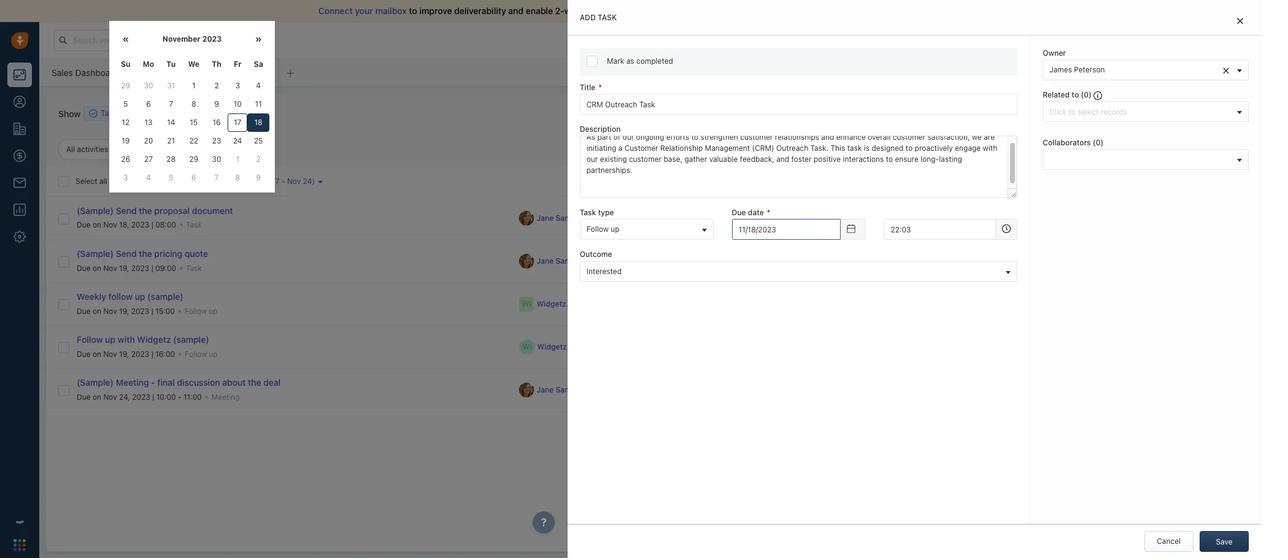 Task type: vqa. For each thing, say whether or not it's contained in the screenshot.


Task type: describe. For each thing, give the bounding box(es) containing it.
interested
[[587, 267, 622, 276]]

add for 'add task' button
[[690, 109, 704, 118]]

type
[[598, 208, 614, 217]]

+ 3 activities
[[192, 109, 237, 118]]

up up the 'discussion'
[[209, 350, 218, 359]]

mark for quote
[[789, 257, 807, 266]]

2023 for pricing
[[131, 264, 149, 273]]

follow
[[108, 292, 133, 302]]

task inside × tab panel
[[580, 208, 596, 217]]

Title text field
[[580, 94, 1018, 115]]

related to ( 0 )
[[1043, 90, 1094, 100]]

you don't have any links.
[[1028, 524, 1113, 533]]

1 vertical spatial -
[[151, 378, 155, 388]]

on for (sample) send the pricing quote
[[93, 264, 101, 273]]

0 vertical spatial to
[[409, 6, 417, 16]]

2 vertical spatial the
[[248, 378, 261, 388]]

2 horizontal spatial 7
[[229, 177, 233, 186]]

sync
[[583, 6, 602, 16]]

0 vertical spatial 5
[[123, 99, 128, 109]]

view
[[809, 148, 826, 157]]

due for (sample) send the proposal document
[[77, 221, 91, 230]]

2 horizontal spatial )
[[1101, 138, 1104, 148]]

0 vertical spatial meeting
[[116, 378, 149, 388]]

links.
[[1095, 524, 1113, 533]]

1 horizontal spatial 7
[[215, 173, 219, 182]]

follow up for follow up with widgetz (sample)
[[185, 350, 218, 359]]

mark complete for quote
[[789, 257, 841, 266]]

google calendar button
[[1040, 171, 1123, 186]]

next
[[211, 177, 227, 186]]

deal
[[264, 378, 281, 388]]

send for pricing
[[116, 249, 137, 259]]

+ inside button
[[192, 109, 197, 118]]

su
[[121, 60, 131, 69]]

1 vertical spatial calendar
[[1010, 156, 1041, 165]]

0 horizontal spatial 24
[[233, 136, 242, 145]]

teams
[[1007, 173, 1030, 183]]

0 horizontal spatial 2
[[214, 81, 219, 90]]

| for proposal
[[151, 221, 153, 230]]

task for quote
[[186, 264, 202, 273]]

due on nov 18, 2023 | 08:00
[[77, 221, 176, 230]]

0 horizontal spatial )
[[312, 177, 315, 186]]

interested button
[[580, 261, 1018, 282]]

proposal
[[154, 206, 190, 216]]

widgets
[[1081, 96, 1108, 105]]

widgetz.io (sample) link for follow up with widgetz (sample)
[[537, 342, 609, 353]]

outcome
[[580, 250, 612, 259]]

1 horizontal spatial 5
[[169, 173, 173, 182]]

follow up button
[[580, 219, 714, 240]]

james peterson
[[1050, 65, 1105, 74]]

due for follow up with widgetz (sample)
[[77, 350, 91, 359]]

the for pricing
[[139, 249, 152, 259]]

0 horizontal spatial calendar
[[919, 126, 954, 136]]

follow up with widgetz (sample) link
[[77, 335, 209, 345]]

november
[[163, 34, 200, 44]]

th
[[212, 60, 221, 69]]

to inside × tab panel
[[1072, 90, 1079, 100]]

view activity goals link
[[797, 148, 875, 158]]

don't
[[1043, 524, 1061, 533]]

enable
[[526, 6, 553, 16]]

+1 for quote
[[637, 257, 645, 266]]

1 horizontal spatial 29
[[189, 155, 198, 164]]

connect your mailbox link
[[319, 6, 409, 16]]

explore plans link
[[1023, 33, 1084, 47]]

1 vertical spatial 1
[[236, 155, 239, 164]]

microsoft teams button
[[954, 171, 1037, 186]]

jane for (sample) send the proposal document
[[537, 214, 554, 223]]

we
[[188, 60, 200, 69]]

17 nov
[[905, 218, 932, 229]]

1 horizontal spatial +
[[1004, 156, 1008, 165]]

view activity goals
[[809, 148, 875, 157]]

widgetz.io for follow up with widgetz (sample)
[[537, 343, 576, 352]]

12
[[122, 118, 130, 127]]

( up 27 at top left
[[149, 145, 152, 154]]

widgetz.io (sample) link for weekly follow up (sample)
[[537, 299, 609, 310]]

0 horizontal spatial 6
[[146, 99, 151, 109]]

office
[[1144, 173, 1165, 183]]

Start typing the details about the task… text field
[[580, 136, 1018, 198]]

more
[[836, 109, 854, 118]]

down image
[[239, 110, 248, 118]]

overdue
[[179, 145, 208, 154]]

sales dashboard
[[52, 67, 118, 78]]

1 horizontal spatial 9
[[256, 173, 261, 182]]

1 vertical spatial meeting
[[212, 393, 240, 402]]

+1 for document
[[637, 213, 645, 223]]

google calendar
[[1058, 173, 1116, 183]]

1 horizontal spatial 24
[[303, 177, 312, 186]]

1 vertical spatial 8
[[235, 173, 240, 182]]

send email image
[[1140, 35, 1149, 45]]

(sample) send the proposal document link
[[77, 206, 233, 216]]

add inside × tab panel
[[580, 13, 596, 22]]

explore
[[1030, 35, 1056, 44]]

office 365 button
[[1126, 171, 1188, 186]]

days
[[235, 177, 251, 186]]

task for document
[[186, 221, 202, 230]]

1 vertical spatial 2
[[256, 155, 261, 164]]

Click to select records search field
[[1047, 106, 1233, 119]]

3 jane sampleton (sample) link from the top
[[537, 385, 628, 396]]

weekly follow up (sample) link
[[77, 292, 183, 302]]

Search your CRM... text field
[[54, 30, 177, 51]]

-- text field
[[732, 219, 841, 240]]

due inside × tab panel
[[732, 208, 746, 217]]

sales
[[52, 67, 73, 78]]

title
[[580, 83, 596, 92]]

1 horizontal spatial 6
[[191, 173, 196, 182]]

connect your mailbox to improve deliverability and enable 2-way sync of email conversations.
[[319, 6, 698, 16]]

19
[[122, 136, 130, 145]]

20
[[144, 136, 153, 145]]

weekly follow up (sample)
[[77, 292, 183, 302]]

1 horizontal spatial 0
[[1096, 138, 1101, 148]]

1 vertical spatial 30
[[212, 155, 221, 164]]

0 horizontal spatial 3
[[123, 173, 128, 182]]

deliverability
[[454, 6, 506, 16]]

0 horizontal spatial 29
[[121, 81, 130, 90]]

office 365
[[1144, 173, 1181, 183]]

follow up for weekly follow up (sample)
[[185, 307, 218, 316]]

mark for document
[[789, 213, 807, 223]]

| for widgetz
[[151, 350, 153, 359]]

configure widgets button
[[1026, 93, 1115, 108]]

meeting
[[788, 109, 816, 118]]

collaborators ( 0 )
[[1043, 138, 1104, 148]]

follow right 15:00
[[185, 307, 207, 316]]

cancel
[[1157, 537, 1181, 546]]

up right follow
[[135, 292, 145, 302]]

up left with
[[105, 335, 115, 345]]

task inside × tab panel
[[598, 13, 617, 22]]

0 vertical spatial 4
[[256, 81, 261, 90]]

14
[[167, 118, 175, 127]]

26
[[121, 155, 130, 164]]

0 horizontal spatial 7
[[169, 99, 173, 109]]

27
[[144, 155, 153, 164]]

jane sampleton (sample) for (sample) send the proposal document
[[537, 214, 627, 223]]

next month image
[[255, 35, 262, 44]]

3 jane sampleton (sample) from the top
[[537, 386, 627, 395]]

select
[[76, 177, 97, 186]]

connect video conferencing + calendar
[[902, 156, 1041, 165]]

microsoft teams
[[972, 173, 1030, 183]]

sa
[[254, 60, 263, 69]]

(sample) for (sample) send the pricing quote
[[77, 249, 114, 259]]

tu
[[167, 60, 176, 69]]

10
[[234, 99, 242, 109]]

( right collaborators
[[1093, 138, 1096, 148]]

mark inside × tab panel
[[607, 56, 624, 66]]

none text field inside × tab panel
[[884, 219, 997, 240]]

0 vertical spatial 3
[[235, 81, 240, 90]]

on for weekly follow up (sample)
[[93, 307, 101, 316]]

(sample) send the pricing quote link
[[77, 249, 208, 259]]

(sample) for (sample) send the proposal document
[[77, 206, 114, 216]]

21
[[167, 136, 175, 145]]

+ 3 activities link
[[192, 108, 248, 119]]

sampleton for (sample) send the proposal document
[[556, 214, 594, 223]]

23
[[212, 136, 221, 145]]

add for add meeting button
[[772, 109, 786, 118]]

connect for connect your mailbox to improve deliverability and enable 2-way sync of email conversations.
[[319, 6, 353, 16]]

+ 3 activities button
[[187, 106, 253, 121]]

1 vertical spatial 17
[[272, 177, 280, 186]]

due for (sample) send the pricing quote
[[77, 264, 91, 273]]

tasks
[[101, 109, 120, 118]]

on for (sample) send the proposal document
[[93, 221, 101, 230]]

| for pricing
[[151, 264, 153, 273]]

widgetz.io (sample) for weekly follow up (sample)
[[537, 300, 609, 309]]

mark complete button for (sample) send the pricing quote
[[771, 251, 847, 272]]

description
[[580, 125, 621, 134]]

0 vertical spatial 9
[[214, 99, 219, 109]]

0 horizontal spatial 1
[[192, 81, 196, 90]]

mo
[[143, 60, 154, 69]]

2 vertical spatial -
[[178, 393, 181, 402]]

save button
[[1200, 532, 1249, 553]]

16
[[213, 118, 221, 127]]

19, for follow
[[119, 307, 129, 316]]



Task type: locate. For each thing, give the bounding box(es) containing it.
due on nov 19, 2023 | 16:00
[[77, 350, 175, 359]]

2023 down weekly follow up (sample) link
[[131, 307, 149, 316]]

0 vertical spatial the
[[139, 206, 152, 216]]

follow up
[[587, 225, 620, 234], [185, 307, 218, 316], [185, 350, 218, 359]]

my calendar
[[905, 126, 954, 136]]

mark left as
[[607, 56, 624, 66]]

1 19, from the top
[[119, 264, 129, 273]]

on up the weekly
[[93, 264, 101, 273]]

( right configure
[[1081, 90, 1084, 100]]

activity
[[828, 148, 854, 157]]

| left 16:00
[[151, 350, 153, 359]]

1 horizontal spatial meeting
[[212, 393, 240, 402]]

2 vertical spatial )
[[312, 177, 315, 186]]

connect left video
[[902, 156, 932, 165]]

due on nov 19, 2023 | 09:00
[[77, 264, 176, 273]]

0 vertical spatial widgetz.io
[[537, 300, 575, 309]]

1 vertical spatial 0
[[1096, 138, 1101, 148]]

1 jane sampleton (sample) link from the top
[[537, 213, 628, 224]]

0 vertical spatial task
[[580, 208, 596, 217]]

(sample) send the pricing quote
[[77, 249, 208, 259]]

| left 15:00
[[151, 307, 153, 316]]

8 right next
[[235, 173, 240, 182]]

0 vertical spatial send
[[116, 206, 137, 216]]

mark complete down -- text box
[[789, 257, 841, 266]]

1 vertical spatial task
[[706, 109, 721, 118]]

-
[[282, 177, 285, 186], [151, 378, 155, 388], [178, 393, 181, 402]]

add meeting button
[[751, 103, 823, 124]]

+ left 16
[[192, 109, 197, 118]]

2 send from the top
[[116, 249, 137, 259]]

19, down with
[[119, 350, 129, 359]]

conversations.
[[638, 6, 698, 16]]

next 7 days ( nov 17 - nov 24 )
[[211, 177, 315, 186]]

2
[[214, 81, 219, 90], [256, 155, 261, 164]]

widgetz
[[137, 335, 171, 345]]

send up due on nov 19, 2023 | 09:00 at the top of page
[[116, 249, 137, 259]]

explore plans
[[1030, 35, 1077, 44]]

6 up "meetings"
[[146, 99, 151, 109]]

configure widgets
[[1045, 96, 1108, 105]]

13
[[145, 118, 153, 127]]

calendar right my at the top right
[[919, 126, 954, 136]]

5 up 12
[[123, 99, 128, 109]]

4 up 11
[[256, 81, 261, 90]]

1 complete from the top
[[809, 213, 841, 223]]

25
[[254, 136, 263, 145]]

your
[[355, 6, 373, 16]]

3 19, from the top
[[119, 350, 129, 359]]

1 vertical spatial 9
[[256, 173, 261, 182]]

1 horizontal spatial 3
[[199, 109, 204, 118]]

)
[[1089, 90, 1092, 100], [1101, 138, 1104, 148], [312, 177, 315, 186]]

1 horizontal spatial 30
[[212, 155, 221, 164]]

1 horizontal spatial )
[[1089, 90, 1092, 100]]

due for weekly follow up (sample)
[[77, 307, 91, 316]]

task down document
[[186, 221, 202, 230]]

2-
[[555, 6, 564, 16]]

the left 'pricing'
[[139, 249, 152, 259]]

cancel button
[[1145, 532, 1194, 553]]

None text field
[[884, 219, 997, 240]]

× tab panel
[[568, 0, 1262, 559]]

completed
[[227, 145, 265, 154]]

17 for 17
[[234, 118, 242, 127]]

31
[[167, 81, 175, 90]]

2 vertical spatial task
[[186, 264, 202, 273]]

- right days
[[282, 177, 285, 186]]

6
[[146, 99, 151, 109], [191, 173, 196, 182]]

1 vertical spatial follow up
[[185, 307, 218, 316]]

meetings
[[146, 109, 178, 118]]

29 down su
[[121, 81, 130, 90]]

0 horizontal spatial meeting
[[116, 378, 149, 388]]

3 jane from the top
[[537, 386, 554, 395]]

1 jane sampleton (sample) from the top
[[537, 214, 627, 223]]

0 vertical spatial +1
[[637, 213, 645, 223]]

sampleton for (sample) send the pricing quote
[[556, 257, 594, 266]]

1 vertical spatial mark complete
[[789, 257, 841, 266]]

calendar up teams
[[1010, 156, 1041, 165]]

up right 15:00
[[209, 307, 218, 316]]

0 vertical spatial activities
[[206, 109, 237, 118]]

- left final at left bottom
[[151, 378, 155, 388]]

2 (sample) from the top
[[77, 249, 114, 259]]

complete down -- text box
[[809, 257, 841, 266]]

add task
[[580, 13, 617, 22], [690, 109, 721, 118]]

widgetz.io for weekly follow up (sample)
[[537, 300, 575, 309]]

0 down peterson
[[1084, 90, 1089, 100]]

0 horizontal spatial +
[[192, 109, 197, 118]]

2 jane sampleton (sample) from the top
[[537, 257, 627, 266]]

complete for (sample) send the pricing quote
[[809, 257, 841, 266]]

meeting down about
[[212, 393, 240, 402]]

1 horizontal spatial dashboard
[[202, 67, 246, 78]]

1 down 'activities dashboard' on the top of page
[[192, 81, 196, 90]]

0 vertical spatial 19,
[[119, 264, 129, 273]]

2 sampleton from the top
[[556, 257, 594, 266]]

1 vertical spatial 5
[[169, 173, 173, 182]]

1 vertical spatial complete
[[809, 257, 841, 266]]

2 horizontal spatial -
[[282, 177, 285, 186]]

0 horizontal spatial activities
[[77, 145, 108, 154]]

collaborators
[[1043, 138, 1091, 148]]

video
[[934, 156, 953, 165]]

2 on from the top
[[93, 264, 101, 273]]

11
[[255, 99, 262, 109]]

1 (sample) from the top
[[77, 206, 114, 216]]

2 mark complete from the top
[[789, 257, 841, 266]]

meeting up due on nov 24, 2023 | 10:00 - 11:00 at the left bottom of the page
[[116, 378, 149, 388]]

0 vertical spatial mark
[[607, 56, 624, 66]]

0 vertical spatial )
[[1089, 90, 1092, 100]]

7 right the date:
[[215, 173, 219, 182]]

mark down -- text box
[[789, 257, 807, 266]]

0 vertical spatial task
[[598, 13, 617, 22]]

weekly
[[77, 292, 106, 302]]

1 horizontal spatial 2
[[256, 155, 261, 164]]

calendar
[[1085, 173, 1116, 183]]

2023 for widgetz
[[131, 350, 149, 359]]

mark complete
[[789, 213, 841, 223], [789, 257, 841, 266]]

activities
[[206, 109, 237, 118], [77, 145, 108, 154], [109, 177, 140, 186]]

widgetz.io (sample) for follow up with widgetz (sample)
[[537, 343, 609, 352]]

1 +1 from the top
[[637, 213, 645, 223]]

2 jane from the top
[[537, 257, 554, 266]]

add meeting
[[772, 109, 816, 118]]

all
[[99, 177, 107, 186]]

17 for 17 nov
[[905, 218, 914, 229]]

about
[[222, 378, 246, 388]]

30 down mo
[[144, 81, 153, 90]]

quote
[[185, 249, 208, 259]]

2023 for proposal
[[131, 221, 149, 230]]

2023 up th
[[202, 34, 222, 44]]

on down follow up with widgetz (sample) link at the bottom
[[93, 350, 101, 359]]

to
[[409, 6, 417, 16], [1072, 90, 1079, 100]]

(sample) send the proposal document
[[77, 206, 233, 216]]

1 horizontal spatial -
[[178, 393, 181, 402]]

9 up the + 3 activities on the top left of the page
[[214, 99, 219, 109]]

| left 10:00
[[152, 393, 154, 402]]

the up due on nov 18, 2023 | 08:00
[[139, 206, 152, 216]]

on left "18,"
[[93, 221, 101, 230]]

2 +1 from the top
[[637, 257, 645, 266]]

22
[[189, 136, 198, 145]]

2 down 'completed'
[[256, 155, 261, 164]]

mark as completed
[[607, 56, 673, 66]]

add task inside × tab panel
[[580, 13, 617, 22]]

0 horizontal spatial 0
[[1084, 90, 1089, 100]]

dashboard left su
[[75, 67, 118, 78]]

date
[[748, 208, 764, 217]]

send for proposal
[[116, 206, 137, 216]]

document
[[192, 206, 233, 216]]

mark complete button for (sample) send the proposal document
[[771, 208, 847, 229]]

2 vertical spatial sampleton
[[556, 386, 594, 395]]

jane sampleton (sample) link for (sample) send the pricing quote
[[537, 256, 628, 267]]

0 vertical spatial 0
[[1084, 90, 1089, 100]]

follow
[[587, 225, 609, 234], [185, 307, 207, 316], [77, 335, 103, 345], [185, 350, 207, 359]]

1 horizontal spatial add task
[[690, 109, 721, 118]]

0 horizontal spatial dashboard
[[75, 67, 118, 78]]

dashboard right the we
[[202, 67, 246, 78]]

2023 right "18,"
[[131, 221, 149, 230]]

1 on from the top
[[93, 221, 101, 230]]

0 vertical spatial 2
[[214, 81, 219, 90]]

add task button
[[669, 103, 727, 124]]

0 vertical spatial widgetz.io (sample) link
[[537, 299, 609, 310]]

the for proposal
[[139, 206, 152, 216]]

jane for (sample) send the pricing quote
[[537, 257, 554, 266]]

freshworks switcher image
[[14, 539, 26, 552]]

mark right date
[[789, 213, 807, 223]]

0 horizontal spatial to
[[409, 6, 417, 16]]

peterson
[[1075, 65, 1105, 74]]

complete down start typing the details about the task… 'text box'
[[809, 213, 841, 223]]

close image
[[1238, 17, 1244, 25]]

task inside button
[[706, 109, 721, 118]]

1 send from the top
[[116, 206, 137, 216]]

jane sampleton (sample) link for (sample) send the proposal document
[[537, 213, 628, 224]]

task left type
[[580, 208, 596, 217]]

16:00
[[155, 350, 175, 359]]

19, down (sample) send the pricing quote link
[[119, 264, 129, 273]]

(sample) for (sample) meeting - final discussion about the deal
[[77, 378, 114, 388]]

3 sampleton from the top
[[556, 386, 594, 395]]

1 vertical spatial 24
[[303, 177, 312, 186]]

jane sampleton (sample)
[[537, 214, 627, 223], [537, 257, 627, 266], [537, 386, 627, 395]]

8 up the 15 at the left
[[191, 99, 196, 109]]

configure
[[1045, 96, 1079, 105]]

1 mark complete from the top
[[789, 213, 841, 223]]

5 down 28
[[169, 173, 173, 182]]

1 sampleton from the top
[[556, 214, 594, 223]]

| for (sample)
[[151, 307, 153, 316]]

2 vertical spatial 3
[[123, 173, 128, 182]]

+ up microsoft teams
[[1004, 156, 1008, 165]]

1 vertical spatial 19,
[[119, 307, 129, 316]]

1 vertical spatial send
[[116, 249, 137, 259]]

connect left your
[[319, 6, 353, 16]]

0 vertical spatial (sample)
[[77, 206, 114, 216]]

1 horizontal spatial 4
[[256, 81, 261, 90]]

(sample) down the due on nov 19, 2023 | 16:00
[[77, 378, 114, 388]]

activities dashboard
[[164, 67, 246, 78]]

29 down 'overdue'
[[189, 155, 198, 164]]

| left 08:00
[[151, 221, 153, 230]]

7 right next
[[229, 177, 233, 186]]

- left 11:00
[[178, 393, 181, 402]]

the left the 'deal'
[[248, 378, 261, 388]]

on down the weekly
[[93, 307, 101, 316]]

2023 for (sample)
[[131, 307, 149, 316]]

1 vertical spatial the
[[139, 249, 152, 259]]

1 dashboard from the left
[[75, 67, 118, 78]]

mark complete down start typing the details about the task… 'text box'
[[789, 213, 841, 223]]

email
[[615, 6, 636, 16]]

4 down 27 at top left
[[146, 173, 151, 182]]

2 19, from the top
[[119, 307, 129, 316]]

30 down 23 at left
[[212, 155, 221, 164]]

mark
[[607, 56, 624, 66], [789, 213, 807, 223], [789, 257, 807, 266]]

1 vertical spatial )
[[1101, 138, 1104, 148]]

5 on from the top
[[93, 393, 101, 402]]

+1 down follow up 'button'
[[637, 257, 645, 266]]

and
[[509, 6, 524, 16]]

1 mark complete button from the top
[[771, 208, 847, 229]]

1 horizontal spatial activities
[[109, 177, 140, 186]]

add task inside button
[[690, 109, 721, 118]]

2 horizontal spatial 17
[[905, 218, 914, 229]]

+1 right type
[[637, 213, 645, 223]]

6 left next
[[191, 173, 196, 182]]

select all activities
[[76, 177, 140, 186]]

follow left with
[[77, 335, 103, 345]]

complete for (sample) send the proposal document
[[809, 213, 841, 223]]

activities
[[164, 67, 200, 78]]

3 (sample) from the top
[[77, 378, 114, 388]]

follow down the task type
[[587, 225, 609, 234]]

send up due on nov 18, 2023 | 08:00
[[116, 206, 137, 216]]

add inside button
[[690, 109, 704, 118]]

2023 for final
[[132, 393, 150, 402]]

3
[[235, 81, 240, 90], [199, 109, 204, 118], [123, 173, 128, 182]]

2023 down (sample) send the pricing quote link
[[131, 264, 149, 273]]

0 vertical spatial mark complete
[[789, 213, 841, 223]]

add inside button
[[772, 109, 786, 118]]

9 right days
[[256, 173, 261, 182]]

2 down 'activities dashboard' on the top of page
[[214, 81, 219, 90]]

mark complete button down -- text box
[[771, 251, 847, 272]]

09:00
[[155, 264, 176, 273]]

conferencing
[[955, 156, 1002, 165]]

activities for 3
[[206, 109, 237, 118]]

follow up inside 'button'
[[587, 225, 620, 234]]

2 vertical spatial jane sampleton (sample) link
[[537, 385, 628, 396]]

on for (sample) meeting - final discussion about the deal
[[93, 393, 101, 402]]

james
[[1050, 65, 1072, 74]]

1 vertical spatial widgetz.io (sample)
[[537, 343, 609, 352]]

1 vertical spatial add task
[[690, 109, 721, 118]]

completed
[[636, 56, 673, 66]]

0 horizontal spatial 30
[[144, 81, 153, 90]]

way
[[564, 6, 581, 16]]

my
[[905, 126, 917, 136]]

on for follow up with widgetz (sample)
[[93, 350, 101, 359]]

0 horizontal spatial connect
[[319, 6, 353, 16]]

10:00
[[156, 393, 176, 402]]

0 vertical spatial complete
[[809, 213, 841, 223]]

1 vertical spatial connect
[[902, 156, 932, 165]]

follow up up the 'discussion'
[[185, 350, 218, 359]]

microsoft
[[972, 173, 1005, 183]]

0 vertical spatial sampleton
[[556, 214, 594, 223]]

jane sampleton (sample) link
[[537, 213, 628, 224], [537, 256, 628, 267], [537, 385, 628, 396]]

19, for send
[[119, 264, 129, 273]]

due for (sample) meeting - final discussion about the deal
[[77, 393, 91, 402]]

2 dashboard from the left
[[202, 67, 246, 78]]

follow up right 15:00
[[185, 307, 218, 316]]

1 vertical spatial widgetz.io
[[537, 343, 576, 352]]

0 vertical spatial 6
[[146, 99, 151, 109]]

15:00
[[155, 307, 175, 316]]

(sample) up due on nov 19, 2023 | 09:00 at the top of page
[[77, 249, 114, 259]]

1 vertical spatial activities
[[77, 145, 108, 154]]

19, for up
[[119, 350, 129, 359]]

send
[[116, 206, 137, 216], [116, 249, 137, 259]]

to right related
[[1072, 90, 1079, 100]]

1 vertical spatial jane sampleton (sample) link
[[537, 256, 628, 267]]

2 complete from the top
[[809, 257, 841, 266]]

jane
[[537, 214, 554, 223], [537, 257, 554, 266], [537, 386, 554, 395]]

3 on from the top
[[93, 307, 101, 316]]

4 on from the top
[[93, 350, 101, 359]]

task down quote
[[186, 264, 202, 273]]

1 vertical spatial 4
[[146, 173, 151, 182]]

1 vertical spatial +1
[[637, 257, 645, 266]]

28
[[167, 155, 176, 164]]

connect for connect video conferencing + calendar
[[902, 156, 932, 165]]

19,
[[119, 264, 129, 273], [119, 307, 129, 316], [119, 350, 129, 359]]

2 jane sampleton (sample) link from the top
[[537, 256, 628, 267]]

open
[[127, 145, 146, 154]]

related
[[1043, 90, 1070, 100]]

0 right collaborators
[[1096, 138, 1101, 148]]

date:
[[190, 177, 208, 186]]

mark complete for document
[[789, 213, 841, 223]]

0 vertical spatial add task
[[580, 13, 617, 22]]

1 vertical spatial (sample)
[[77, 249, 114, 259]]

1 jane from the top
[[537, 214, 554, 223]]

× dialog
[[568, 0, 1262, 559]]

2023 down follow up with widgetz (sample)
[[131, 350, 149, 359]]

dashboard
[[75, 67, 118, 78], [202, 67, 246, 78]]

(sample)
[[77, 206, 114, 216], [77, 249, 114, 259], [77, 378, 114, 388]]

0 vertical spatial 8
[[191, 99, 196, 109]]

goals
[[856, 148, 875, 157]]

to right mailbox on the top left of the page
[[409, 6, 417, 16]]

dashboard for sales dashboard
[[75, 67, 118, 78]]

1 vertical spatial 29
[[189, 155, 198, 164]]

1
[[192, 81, 196, 90], [236, 155, 239, 164]]

1 vertical spatial 6
[[191, 173, 196, 182]]

activities inside button
[[206, 109, 237, 118]]

up down type
[[611, 225, 620, 234]]

open (
[[127, 145, 152, 154]]

(sample) down all
[[77, 206, 114, 216]]

dashboard for activities dashboard
[[202, 67, 246, 78]]

0 vertical spatial 29
[[121, 81, 130, 90]]

1 vertical spatial task
[[186, 221, 202, 230]]

24,
[[119, 393, 130, 402]]

mark complete button down start typing the details about the task… 'text box'
[[771, 208, 847, 229]]

0 horizontal spatial 4
[[146, 173, 151, 182]]

0 vertical spatial mark complete button
[[771, 208, 847, 229]]

| left '09:00'
[[151, 264, 153, 273]]

discussion
[[177, 378, 220, 388]]

on left 24,
[[93, 393, 101, 402]]

task
[[598, 13, 617, 22], [706, 109, 721, 118]]

1 horizontal spatial connect
[[902, 156, 932, 165]]

0 horizontal spatial 9
[[214, 99, 219, 109]]

widgetz.io
[[537, 300, 575, 309], [537, 343, 576, 352]]

3 down 26
[[123, 173, 128, 182]]

0 vertical spatial -
[[282, 177, 285, 186]]

0 vertical spatial jane sampleton (sample) link
[[537, 213, 628, 224]]

1 down 'completed'
[[236, 155, 239, 164]]

3 up 10
[[235, 81, 240, 90]]

3 inside + 3 activities link
[[199, 109, 204, 118]]

0 vertical spatial 1
[[192, 81, 196, 90]]

0 vertical spatial 30
[[144, 81, 153, 90]]

30
[[144, 81, 153, 90], [212, 155, 221, 164]]

follow up the 'discussion'
[[185, 350, 207, 359]]

19, down follow
[[119, 307, 129, 316]]

0 vertical spatial follow up
[[587, 225, 620, 234]]

2023 right 24,
[[132, 393, 150, 402]]

2 mark complete button from the top
[[771, 251, 847, 272]]

3 right the 15 at the left
[[199, 109, 204, 118]]

| for final
[[152, 393, 154, 402]]

all activities
[[66, 145, 108, 154]]

2 vertical spatial 17
[[905, 218, 914, 229]]

( right days
[[253, 177, 256, 186]]

11:00
[[184, 393, 202, 402]]

0 vertical spatial widgetz.io (sample)
[[537, 300, 609, 309]]

jane sampleton (sample) for (sample) send the pricing quote
[[537, 257, 627, 266]]

activities for all
[[109, 177, 140, 186]]

follow up down type
[[587, 225, 620, 234]]

0 horizontal spatial 5
[[123, 99, 128, 109]]

0 horizontal spatial add task
[[580, 13, 617, 22]]

nov
[[256, 177, 270, 186], [287, 177, 301, 186], [916, 218, 932, 229], [103, 221, 117, 230], [103, 264, 117, 273], [103, 307, 117, 316], [103, 350, 117, 359], [103, 393, 117, 402]]

previous month image
[[122, 35, 129, 44]]

up inside 'button'
[[611, 225, 620, 234]]

follow inside 'button'
[[587, 225, 609, 234]]

7 up "meetings"
[[169, 99, 173, 109]]

1 horizontal spatial add
[[690, 109, 704, 118]]



